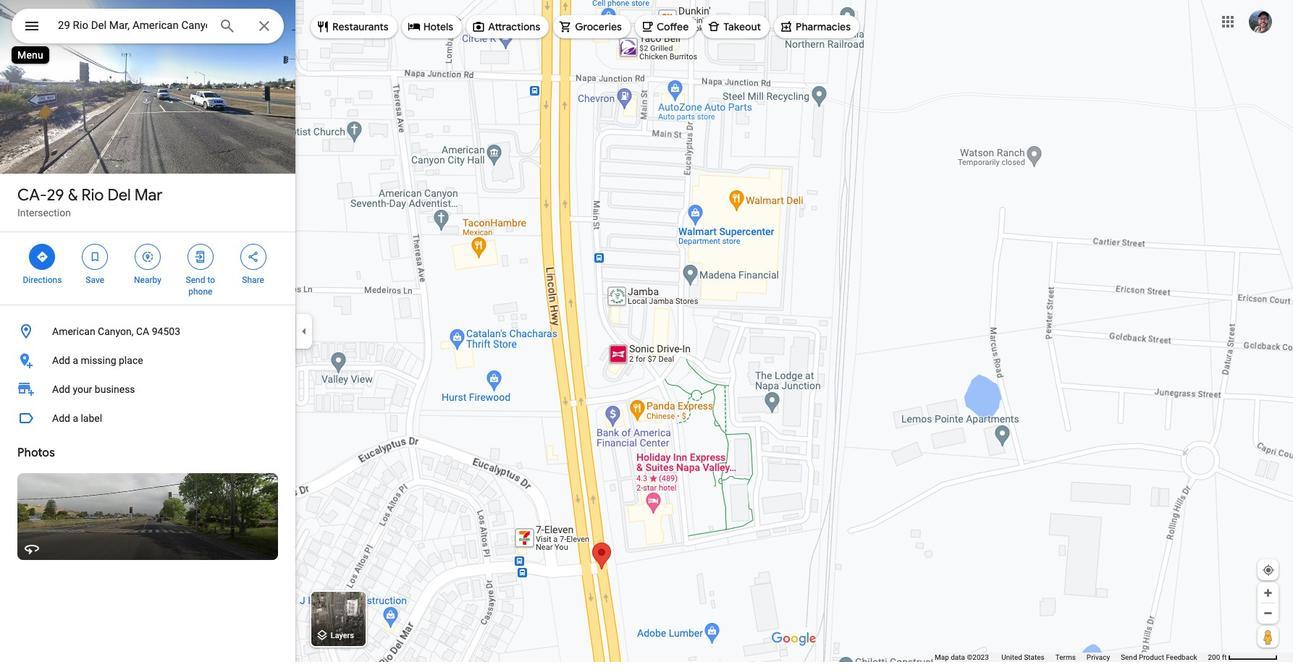 Task type: describe. For each thing, give the bounding box(es) containing it.
200 ft button
[[1208, 654, 1278, 662]]

zoom in image
[[1263, 588, 1274, 599]]

29 Rio Del Mar, American Canyon, CA 94503 field
[[12, 9, 284, 43]]

collapse side panel image
[[296, 323, 312, 339]]

states
[[1024, 654, 1045, 662]]

united states button
[[1002, 653, 1045, 663]]

 button
[[12, 9, 52, 46]]

terms button
[[1056, 653, 1076, 663]]

200
[[1208, 654, 1220, 662]]

add for add a missing place
[[52, 355, 70, 366]]

hotels button
[[402, 9, 462, 44]]

american canyon, ca 94503
[[52, 326, 180, 337]]

attractions button
[[466, 9, 549, 44]]

restaurants button
[[311, 9, 397, 44]]

product
[[1139, 654, 1164, 662]]

business
[[95, 384, 135, 395]]

show street view coverage image
[[1258, 626, 1279, 648]]

nearby
[[134, 275, 161, 285]]

send for send to phone
[[186, 275, 205, 285]]

add a label
[[52, 413, 102, 424]]

coffee
[[657, 20, 689, 33]]

send to phone
[[186, 275, 215, 297]]

directions
[[23, 275, 62, 285]]

add a label button
[[0, 404, 295, 433]]

send for send product feedback
[[1121, 654, 1137, 662]]

a for label
[[73, 413, 78, 424]]

show your location image
[[1262, 564, 1275, 577]]

©2023
[[967, 654, 989, 662]]

add your business link
[[0, 375, 295, 404]]

united
[[1002, 654, 1022, 662]]

missing
[[81, 355, 116, 366]]

add for add a label
[[52, 413, 70, 424]]

footer inside google maps element
[[935, 653, 1208, 663]]

layers
[[331, 632, 354, 641]]

attractions
[[488, 20, 540, 33]]

phone
[[188, 287, 212, 297]]

29
[[47, 185, 64, 206]]

save
[[86, 275, 104, 285]]

groceries button
[[553, 9, 631, 44]]

none field inside 29 rio del mar, american canyon, ca 94503 field
[[58, 17, 207, 34]]

rio
[[82, 185, 104, 206]]

privacy button
[[1087, 653, 1110, 663]]


[[23, 16, 41, 36]]

ca-
[[17, 185, 47, 206]]

canyon,
[[98, 326, 134, 337]]

place
[[119, 355, 143, 366]]

 search field
[[12, 9, 284, 46]]

takeout
[[723, 20, 761, 33]]

american
[[52, 326, 95, 337]]

add a missing place
[[52, 355, 143, 366]]



Task type: locate. For each thing, give the bounding box(es) containing it.
a inside "button"
[[73, 355, 78, 366]]

a left missing
[[73, 355, 78, 366]]

1 horizontal spatial send
[[1121, 654, 1137, 662]]

feedback
[[1166, 654, 1197, 662]]

2 vertical spatial add
[[52, 413, 70, 424]]

a inside button
[[73, 413, 78, 424]]

send product feedback button
[[1121, 653, 1197, 663]]

map
[[935, 654, 949, 662]]

hotels
[[423, 20, 453, 33]]

ca
[[136, 326, 149, 337]]


[[194, 249, 207, 265]]


[[36, 249, 49, 265]]

send inside send to phone
[[186, 275, 205, 285]]

ca-29 & rio del mar main content
[[0, 0, 295, 663]]

send left product
[[1121, 654, 1137, 662]]

send up phone
[[186, 275, 205, 285]]

google account: cj baylor  
(christian.baylor@adept.ai) image
[[1249, 10, 1272, 33]]

add for add your business
[[52, 384, 70, 395]]

ft
[[1222, 654, 1227, 662]]

add inside button
[[52, 413, 70, 424]]

privacy
[[1087, 654, 1110, 662]]

a for missing
[[73, 355, 78, 366]]

restaurants
[[332, 20, 389, 33]]

3 add from the top
[[52, 413, 70, 424]]


[[141, 249, 154, 265]]

2 a from the top
[[73, 413, 78, 424]]

2 add from the top
[[52, 384, 70, 395]]

None field
[[58, 17, 207, 34]]

coffee button
[[635, 9, 697, 44]]

pharmacies button
[[774, 9, 860, 44]]

share
[[242, 275, 264, 285]]

add inside "button"
[[52, 355, 70, 366]]

footer containing map data ©2023
[[935, 653, 1208, 663]]

1 vertical spatial a
[[73, 413, 78, 424]]

to
[[207, 275, 215, 285]]

add down american
[[52, 355, 70, 366]]

send product feedback
[[1121, 654, 1197, 662]]

mar
[[135, 185, 163, 206]]

google maps element
[[0, 0, 1293, 663]]

groceries
[[575, 20, 622, 33]]

photos
[[17, 446, 55, 461]]

united states
[[1002, 654, 1045, 662]]

1 add from the top
[[52, 355, 70, 366]]

send inside button
[[1121, 654, 1137, 662]]

add left your
[[52, 384, 70, 395]]

0 vertical spatial a
[[73, 355, 78, 366]]

a
[[73, 355, 78, 366], [73, 413, 78, 424]]


[[88, 249, 102, 265]]

data
[[951, 654, 965, 662]]

a left label
[[73, 413, 78, 424]]

send
[[186, 275, 205, 285], [1121, 654, 1137, 662]]

your
[[73, 384, 92, 395]]

1 vertical spatial add
[[52, 384, 70, 395]]

footer
[[935, 653, 1208, 663]]

map data ©2023
[[935, 654, 991, 662]]

label
[[81, 413, 102, 424]]

&
[[68, 185, 78, 206]]

0 horizontal spatial send
[[186, 275, 205, 285]]

add
[[52, 355, 70, 366], [52, 384, 70, 395], [52, 413, 70, 424]]

pharmacies
[[796, 20, 851, 33]]

1 a from the top
[[73, 355, 78, 366]]

94503
[[152, 326, 180, 337]]

add a missing place button
[[0, 346, 295, 375]]

intersection
[[17, 207, 71, 219]]

200 ft
[[1208, 654, 1227, 662]]

0 vertical spatial send
[[186, 275, 205, 285]]

ca-29 & rio del mar intersection
[[17, 185, 163, 219]]

0 vertical spatial add
[[52, 355, 70, 366]]

1 vertical spatial send
[[1121, 654, 1137, 662]]

del
[[108, 185, 131, 206]]

american canyon, ca 94503 button
[[0, 317, 295, 346]]

terms
[[1056, 654, 1076, 662]]

takeout button
[[702, 9, 770, 44]]

add your business
[[52, 384, 135, 395]]

add left label
[[52, 413, 70, 424]]

zoom out image
[[1263, 608, 1274, 619]]

actions for ca-29 & rio del mar region
[[0, 232, 295, 305]]


[[247, 249, 260, 265]]



Task type: vqa. For each thing, say whether or not it's contained in the screenshot.
the topmost Send
yes



